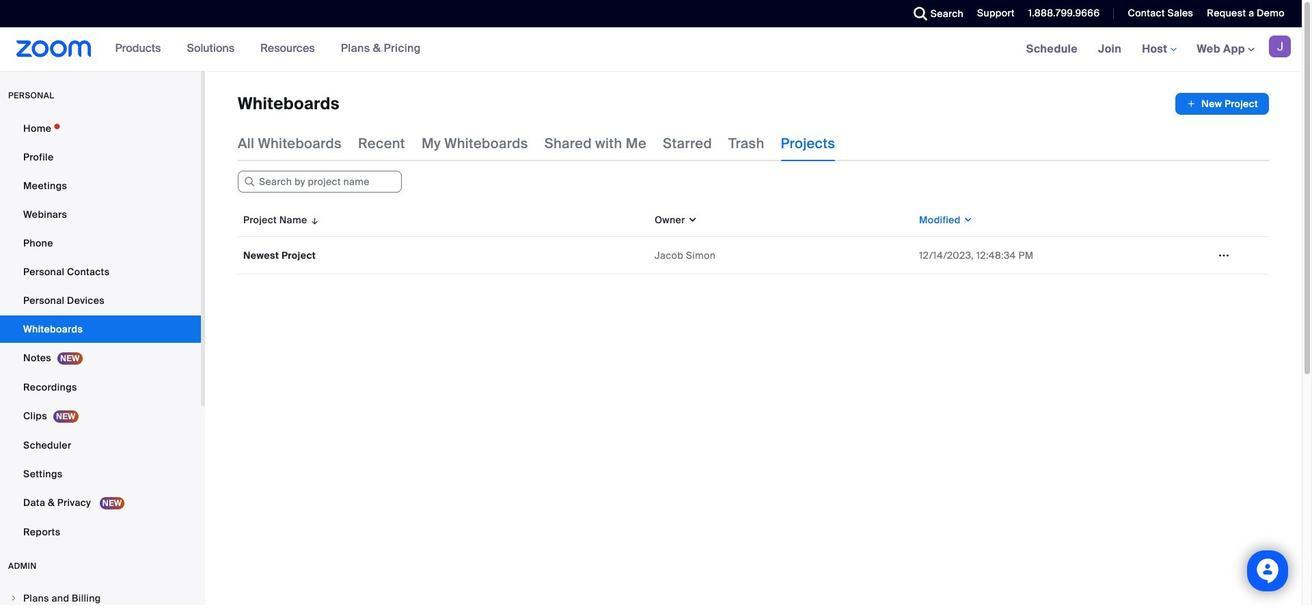 Task type: describe. For each thing, give the bounding box(es) containing it.
product information navigation
[[105, 27, 431, 71]]

zoom logo image
[[16, 40, 91, 57]]

meetings navigation
[[1017, 27, 1303, 72]]

right image
[[10, 595, 18, 603]]

tabs of all whiteboard page tab list
[[238, 126, 836, 161]]



Task type: vqa. For each thing, say whether or not it's contained in the screenshot.
Tabs of all whiteboard page 'tab list'
yes



Task type: locate. For each thing, give the bounding box(es) containing it.
menu item
[[0, 586, 201, 606]]

personal menu menu
[[0, 115, 201, 548]]

profile picture image
[[1270, 36, 1292, 57]]

application
[[238, 204, 1280, 285]]

edit project image
[[1214, 250, 1236, 262]]

arrow down image
[[307, 212, 320, 228]]

add image
[[1187, 97, 1197, 111]]

Search text field
[[238, 171, 402, 193]]

down image
[[961, 213, 974, 227]]

banner
[[0, 27, 1303, 72]]



